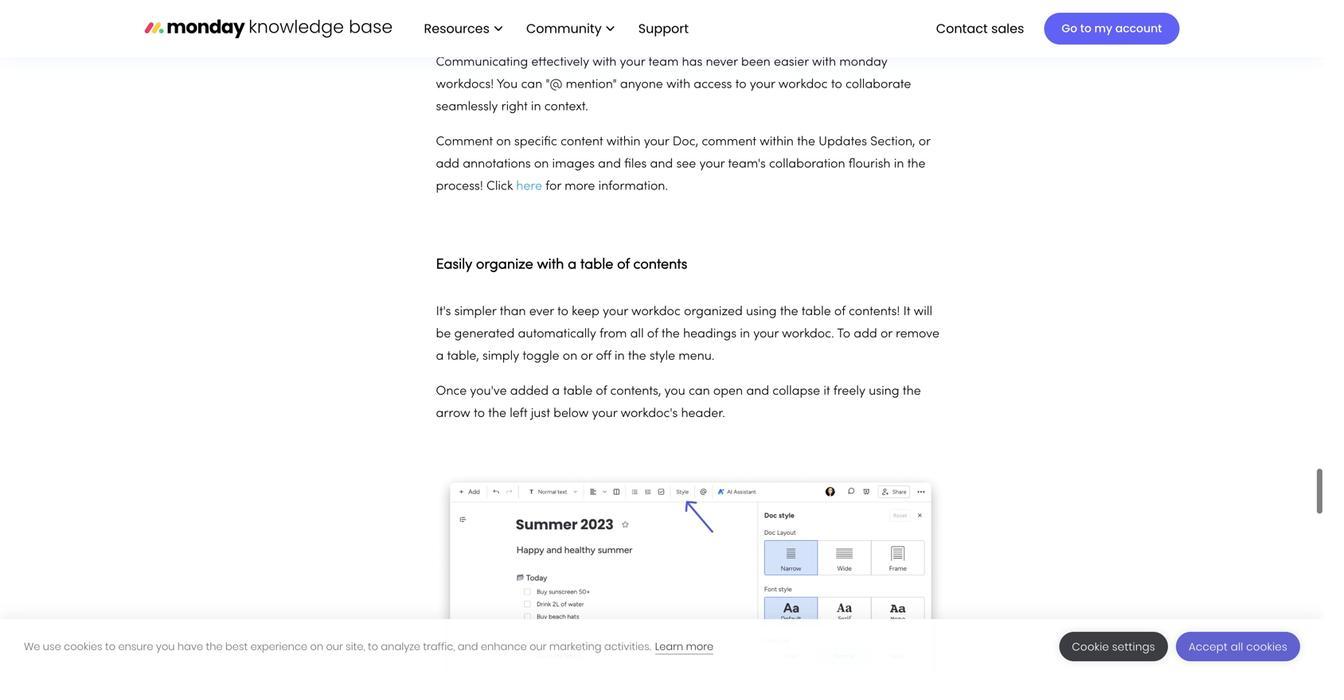 Task type: locate. For each thing, give the bounding box(es) containing it.
more down images
[[565, 181, 595, 193]]

account
[[1116, 21, 1163, 36]]

add up process!
[[436, 159, 460, 171]]

you
[[497, 79, 518, 91]]

cookies right use
[[64, 640, 102, 655]]

freely
[[834, 386, 866, 398]]

0 horizontal spatial workdoc
[[632, 307, 681, 318]]

a up the keep
[[568, 259, 577, 272]]

team up effectively
[[547, 9, 581, 22]]

table inside once you've added a table of contents, you can open and collapse it freely using the arrow to the left just below your workdoc's header.
[[564, 386, 593, 398]]

1 cookies from the left
[[64, 640, 102, 655]]

dialog containing cookie settings
[[0, 620, 1325, 675]]

to down been
[[736, 79, 747, 91]]

table up the keep
[[581, 259, 614, 272]]

1 horizontal spatial all
[[1232, 640, 1244, 655]]

from
[[600, 329, 627, 341]]

can up header.
[[689, 386, 710, 398]]

a down be
[[436, 351, 444, 363]]

to inside it's simpler than ever to keep your workdoc organized using the table of contents! it will be generated automatically from all of the headings in your workdoc. to add or remove a table, simply toggle on or off in the style menu.
[[558, 307, 569, 318]]

easier
[[774, 57, 809, 69]]

or left off
[[581, 351, 593, 363]]

of up to
[[835, 307, 846, 318]]

1 horizontal spatial add
[[854, 329, 878, 341]]

2 cookies from the left
[[1247, 640, 1288, 655]]

with up mention"
[[593, 57, 617, 69]]

1 horizontal spatial team
[[649, 57, 679, 69]]

on down automatically at the left of the page
[[563, 351, 578, 363]]

support
[[639, 19, 689, 37]]

0 horizontal spatial can
[[521, 79, 543, 91]]

more
[[565, 181, 595, 193], [686, 640, 714, 655]]

remove
[[896, 329, 940, 341]]

can inside once you've added a table of contents, you can open and collapse it freely using the arrow to the left just below your workdoc's header.
[[689, 386, 710, 398]]

workdoc up style
[[632, 307, 681, 318]]

a right added at the bottom
[[552, 386, 560, 398]]

2 vertical spatial a
[[552, 386, 560, 398]]

we
[[24, 640, 40, 655]]

site,
[[346, 640, 365, 655]]

and right open
[[747, 386, 770, 398]]

access
[[694, 79, 733, 91]]

experience
[[251, 640, 308, 655]]

1 vertical spatial table
[[802, 307, 832, 318]]

using right freely on the right bottom
[[869, 386, 900, 398]]

1 vertical spatial or
[[881, 329, 893, 341]]

organize
[[476, 259, 534, 272]]

1 horizontal spatial our
[[530, 640, 547, 655]]

information.
[[599, 181, 669, 193]]

1 vertical spatial using
[[869, 386, 900, 398]]

or right section,
[[919, 136, 931, 148]]

0 vertical spatial you
[[665, 386, 686, 398]]

add right to
[[854, 329, 878, 341]]

analyze
[[381, 640, 421, 655]]

1 horizontal spatial a
[[552, 386, 560, 398]]

list
[[408, 0, 702, 57]]

flourish
[[849, 159, 891, 171]]

go to my account
[[1062, 21, 1163, 36]]

and inside dialog
[[458, 640, 478, 655]]

1 vertical spatial a
[[436, 351, 444, 363]]

easily organize with a table of contents
[[436, 259, 688, 272]]

community link
[[519, 15, 623, 42]]

0 vertical spatial more
[[565, 181, 595, 193]]

my
[[1095, 21, 1113, 36]]

the inside dialog
[[206, 640, 223, 655]]

in inside comment on specific content within your doc, comment within the updates section, or add annotations on images and files and see your team's collaboration flourish in the process! click
[[895, 159, 905, 171]]

resources link
[[416, 15, 511, 42]]

in right right
[[531, 101, 541, 113]]

in right headings
[[740, 329, 751, 341]]

to inside once you've added a table of contents, you can open and collapse it freely using the arrow to the left just below your workdoc's header.
[[474, 408, 485, 420]]

0 vertical spatial can
[[521, 79, 543, 91]]

1 horizontal spatial within
[[760, 136, 794, 148]]

can left "@
[[521, 79, 543, 91]]

to right go at the top right
[[1081, 21, 1092, 36]]

to right site,
[[368, 640, 378, 655]]

to down you've
[[474, 408, 485, 420]]

a inside once you've added a table of contents, you can open and collapse it freely using the arrow to the left just below your workdoc's header.
[[552, 386, 560, 398]]

the left best
[[206, 640, 223, 655]]

in down section,
[[895, 159, 905, 171]]

below
[[554, 408, 589, 420]]

our right enhance
[[530, 640, 547, 655]]

will
[[914, 307, 933, 318]]

here
[[516, 181, 543, 193]]

using
[[747, 307, 777, 318], [869, 386, 900, 398]]

2 horizontal spatial or
[[919, 136, 931, 148]]

workdoc down easier
[[779, 79, 828, 91]]

2 vertical spatial table
[[564, 386, 593, 398]]

cookies
[[64, 640, 102, 655], [1247, 640, 1288, 655]]

and left see
[[651, 159, 673, 171]]

team
[[547, 9, 581, 22], [649, 57, 679, 69]]

table up workdoc.
[[802, 307, 832, 318]]

0 horizontal spatial team
[[547, 9, 581, 22]]

table inside it's simpler than ever to keep your workdoc organized using the table of contents! it will be generated automatically from all of the headings in your workdoc. to add or remove a table, simply toggle on or off in the style menu.
[[802, 307, 832, 318]]

sales
[[992, 19, 1025, 37]]

table up 'below'
[[564, 386, 593, 398]]

1 horizontal spatial more
[[686, 640, 714, 655]]

resources
[[424, 19, 490, 37]]

of inside once you've added a table of contents, you can open and collapse it freely using the arrow to the left just below your workdoc's header.
[[596, 386, 607, 398]]

and right the traffic,
[[458, 640, 478, 655]]

cookies inside the accept all cookies button
[[1247, 640, 1288, 655]]

the up collaboration
[[798, 136, 816, 148]]

0 horizontal spatial cookies
[[64, 640, 102, 655]]

on right experience
[[310, 640, 324, 655]]

all right accept
[[1232, 640, 1244, 655]]

right
[[502, 101, 528, 113]]

your up from on the left of the page
[[603, 307, 628, 318]]

accept all cookies
[[1189, 640, 1288, 655]]

all right from on the left of the page
[[631, 329, 644, 341]]

0 horizontal spatial all
[[631, 329, 644, 341]]

2 vertical spatial or
[[581, 351, 593, 363]]

been
[[742, 57, 771, 69]]

0 horizontal spatial you
[[156, 640, 175, 655]]

contact sales
[[937, 19, 1025, 37]]

and inside once you've added a table of contents, you can open and collapse it freely using the arrow to the left just below your workdoc's header.
[[747, 386, 770, 398]]

using right organized
[[747, 307, 777, 318]]

you left have
[[156, 640, 175, 655]]

1 vertical spatial team
[[649, 57, 679, 69]]

0 vertical spatial using
[[747, 307, 777, 318]]

click
[[487, 181, 513, 193]]

cookie settings button
[[1060, 633, 1169, 662]]

within
[[607, 136, 641, 148], [760, 136, 794, 148]]

0 horizontal spatial our
[[326, 640, 343, 655]]

1 horizontal spatial using
[[869, 386, 900, 398]]

a for you've
[[552, 386, 560, 398]]

cookie
[[1073, 640, 1110, 655]]

1 horizontal spatial you
[[665, 386, 686, 398]]

more right the learn
[[686, 640, 714, 655]]

it
[[904, 307, 911, 318]]

team's
[[729, 159, 766, 171]]

effectively
[[532, 57, 590, 69]]

header.
[[682, 408, 726, 420]]

our left site,
[[326, 640, 343, 655]]

or down contents!
[[881, 329, 893, 341]]

contact sales link
[[929, 15, 1033, 42]]

0 vertical spatial workdoc
[[779, 79, 828, 91]]

team left has
[[649, 57, 679, 69]]

within up files
[[607, 136, 641, 148]]

2 within from the left
[[760, 136, 794, 148]]

your right 'below'
[[592, 408, 618, 420]]

all inside it's simpler than ever to keep your workdoc organized using the table of contents! it will be generated automatically from all of the headings in your workdoc. to add or remove a table, simply toggle on or off in the style menu.
[[631, 329, 644, 341]]

on up annotations
[[497, 136, 511, 148]]

the up style
[[662, 329, 680, 341]]

can inside communicating effectively with your team has never been easier with monday workdocs! you can "@ mention" anyone with access to your workdoc to collaborate seamlessly right in context.
[[521, 79, 543, 91]]

on inside it's simpler than ever to keep your workdoc organized using the table of contents! it will be generated automatically from all of the headings in your workdoc. to add or remove a table, simply toggle on or off in the style menu.
[[563, 351, 578, 363]]

add
[[436, 159, 460, 171], [854, 329, 878, 341]]

1 horizontal spatial can
[[689, 386, 710, 398]]

learn
[[656, 640, 684, 655]]

1 horizontal spatial cookies
[[1247, 640, 1288, 655]]

of left contents,
[[596, 386, 607, 398]]

once you've added a table of contents, you can open and collapse it freely using the arrow to the left just below your workdoc's header.
[[436, 386, 922, 420]]

the left left
[[488, 408, 507, 420]]

2 our from the left
[[530, 640, 547, 655]]

cookies right accept
[[1247, 640, 1288, 655]]

of left contents
[[618, 259, 630, 272]]

activities.
[[605, 640, 652, 655]]

0 horizontal spatial within
[[607, 136, 641, 148]]

0 horizontal spatial a
[[436, 351, 444, 363]]

toggle
[[523, 351, 560, 363]]

1 vertical spatial you
[[156, 640, 175, 655]]

0 vertical spatial all
[[631, 329, 644, 341]]

to right ever
[[558, 307, 569, 318]]

it's
[[436, 307, 451, 318]]

your right see
[[700, 159, 725, 171]]

be
[[436, 329, 451, 341]]

on
[[497, 136, 511, 148], [534, 159, 549, 171], [563, 351, 578, 363], [310, 640, 324, 655]]

to
[[838, 329, 851, 341]]

here for more information.
[[516, 181, 669, 193]]

1 horizontal spatial workdoc
[[779, 79, 828, 91]]

enhance
[[481, 640, 527, 655]]

1 vertical spatial more
[[686, 640, 714, 655]]

support link
[[631, 15, 702, 42], [639, 19, 694, 37]]

1 horizontal spatial or
[[881, 329, 893, 341]]

go to my account link
[[1045, 13, 1180, 45]]

the up workdoc.
[[781, 307, 799, 318]]

1 vertical spatial workdoc
[[632, 307, 681, 318]]

simpler
[[455, 307, 497, 318]]

team inside communicating effectively with your team has never been easier with monday workdocs! you can "@ mention" anyone with access to your workdoc to collaborate seamlessly right in context.
[[649, 57, 679, 69]]

0 vertical spatial or
[[919, 136, 931, 148]]

0 horizontal spatial using
[[747, 307, 777, 318]]

2 horizontal spatial a
[[568, 259, 577, 272]]

using inside it's simpler than ever to keep your workdoc organized using the table of contents! it will be generated automatically from all of the headings in your workdoc. to add or remove a table, simply toggle on or off in the style menu.
[[747, 307, 777, 318]]

traffic,
[[423, 640, 455, 655]]

your down been
[[750, 79, 776, 91]]

cookie settings
[[1073, 640, 1156, 655]]

the
[[798, 136, 816, 148], [908, 159, 926, 171], [781, 307, 799, 318], [662, 329, 680, 341], [628, 351, 647, 363], [903, 386, 922, 398], [488, 408, 507, 420], [206, 640, 223, 655]]

1 vertical spatial all
[[1232, 640, 1244, 655]]

"@
[[546, 79, 563, 91]]

1 vertical spatial can
[[689, 386, 710, 398]]

easily
[[436, 259, 473, 272]]

1 vertical spatial add
[[854, 329, 878, 341]]

0 vertical spatial a
[[568, 259, 577, 272]]

you up the workdoc's on the bottom
[[665, 386, 686, 398]]

and
[[598, 159, 621, 171], [651, 159, 673, 171], [747, 386, 770, 398], [458, 640, 478, 655]]

0 vertical spatial add
[[436, 159, 460, 171]]

of up style
[[648, 329, 659, 341]]

or inside comment on specific content within your doc, comment within the updates section, or add annotations on images and files and see your team's collaboration flourish in the process! click
[[919, 136, 931, 148]]

within up the team's
[[760, 136, 794, 148]]

your up the anyone in the top of the page
[[620, 57, 646, 69]]

0 vertical spatial table
[[581, 259, 614, 272]]

your
[[620, 57, 646, 69], [750, 79, 776, 91], [644, 136, 670, 148], [700, 159, 725, 171], [603, 307, 628, 318], [754, 329, 779, 341], [592, 408, 618, 420]]

a for organize
[[568, 259, 577, 272]]

dialog
[[0, 620, 1325, 675]]

doc,
[[673, 136, 699, 148]]

0 horizontal spatial add
[[436, 159, 460, 171]]

you inside once you've added a table of contents, you can open and collapse it freely using the arrow to the left just below your workdoc's header.
[[665, 386, 686, 398]]



Task type: vqa. For each thing, say whether or not it's contained in the screenshot.
the topmost "on"
no



Task type: describe. For each thing, give the bounding box(es) containing it.
automatically
[[518, 329, 597, 341]]

workdocs!
[[436, 79, 494, 91]]

marketing
[[550, 640, 602, 655]]

collaborate with team members
[[436, 9, 651, 22]]

cookies for use
[[64, 640, 102, 655]]

the left style
[[628, 351, 647, 363]]

contact
[[937, 19, 989, 37]]

the down section,
[[908, 159, 926, 171]]

left
[[510, 408, 528, 420]]

group image
[[436, 473, 946, 675]]

mention"
[[566, 79, 617, 91]]

a inside it's simpler than ever to keep your workdoc organized using the table of contents! it will be generated automatically from all of the headings in your workdoc. to add or remove a table, simply toggle on or off in the style menu.
[[436, 351, 444, 363]]

once
[[436, 386, 467, 398]]

the down remove
[[903, 386, 922, 398]]

process!
[[436, 181, 483, 193]]

on inside dialog
[[310, 640, 324, 655]]

accept all cookies button
[[1177, 633, 1301, 662]]

workdoc's
[[621, 408, 678, 420]]

you inside dialog
[[156, 640, 175, 655]]

keep
[[572, 307, 600, 318]]

images
[[553, 159, 595, 171]]

go
[[1062, 21, 1078, 36]]

community
[[527, 19, 602, 37]]

never
[[706, 57, 738, 69]]

0 vertical spatial team
[[547, 9, 581, 22]]

have
[[178, 640, 203, 655]]

table for once you've added a table of contents, you can open and collapse it freely using the arrow to the left just below your workdoc's header.
[[564, 386, 593, 398]]

updates
[[819, 136, 868, 148]]

open
[[714, 386, 743, 398]]

monday.com logo image
[[145, 12, 392, 45]]

your inside once you've added a table of contents, you can open and collapse it freely using the arrow to the left just below your workdoc's header.
[[592, 408, 618, 420]]

to down monday at the right top
[[832, 79, 843, 91]]

than
[[500, 307, 526, 318]]

add inside comment on specific content within your doc, comment within the updates section, or add annotations on images and files and see your team's collaboration flourish in the process! click
[[436, 159, 460, 171]]

cookies for all
[[1247, 640, 1288, 655]]

collaborate
[[436, 9, 513, 22]]

you've
[[470, 386, 507, 398]]

using inside once you've added a table of contents, you can open and collapse it freely using the arrow to the left just below your workdoc's header.
[[869, 386, 900, 398]]

contents
[[634, 259, 688, 272]]

with right 'collaborate'
[[517, 9, 544, 22]]

ever
[[530, 307, 554, 318]]

contents!
[[849, 307, 901, 318]]

section,
[[871, 136, 916, 148]]

arrow
[[436, 408, 471, 420]]

table for easily organize with a table of contents
[[581, 259, 614, 272]]

has
[[682, 57, 703, 69]]

accept
[[1189, 640, 1229, 655]]

to inside "main" element
[[1081, 21, 1092, 36]]

your left workdoc.
[[754, 329, 779, 341]]

communicating effectively with your team has never been easier with monday workdocs! you can "@ mention" anyone with access to your workdoc to collaborate seamlessly right in context.
[[436, 57, 912, 113]]

simply
[[483, 351, 520, 363]]

table,
[[447, 351, 479, 363]]

in right off
[[615, 351, 625, 363]]

with down has
[[667, 79, 691, 91]]

collapse
[[773, 386, 821, 398]]

seamlessly
[[436, 101, 498, 113]]

on down specific on the left top
[[534, 159, 549, 171]]

add inside it's simpler than ever to keep your workdoc organized using the table of contents! it will be generated automatically from all of the headings in your workdoc. to add or remove a table, simply toggle on or off in the style menu.
[[854, 329, 878, 341]]

members
[[585, 9, 647, 22]]

your left doc,
[[644, 136, 670, 148]]

use
[[43, 640, 61, 655]]

workdoc inside communicating effectively with your team has never been easier with monday workdocs! you can "@ mention" anyone with access to your workdoc to collaborate seamlessly right in context.
[[779, 79, 828, 91]]

1 our from the left
[[326, 640, 343, 655]]

comment
[[702, 136, 757, 148]]

with right easier
[[813, 57, 837, 69]]

to left ensure
[[105, 640, 116, 655]]

organized
[[684, 307, 743, 318]]

with right organize at the top left of page
[[537, 259, 564, 272]]

generated
[[455, 329, 515, 341]]

more inside dialog
[[686, 640, 714, 655]]

workdoc inside it's simpler than ever to keep your workdoc organized using the table of contents! it will be generated automatically from all of the headings in your workdoc. to add or remove a table, simply toggle on or off in the style menu.
[[632, 307, 681, 318]]

content
[[561, 136, 604, 148]]

added
[[511, 386, 549, 398]]

learn more link
[[656, 640, 714, 655]]

0 horizontal spatial or
[[581, 351, 593, 363]]

anyone
[[621, 79, 664, 91]]

0 horizontal spatial more
[[565, 181, 595, 193]]

easily organize with a table of contents link
[[436, 250, 688, 275]]

best
[[225, 640, 248, 655]]

off
[[596, 351, 612, 363]]

contents,
[[611, 386, 662, 398]]

menu.
[[679, 351, 715, 363]]

comment on specific content within your doc, comment within the updates section, or add annotations on images and files and see your team's collaboration flourish in the process! click
[[436, 136, 931, 193]]

headings
[[684, 329, 737, 341]]

settings
[[1113, 640, 1156, 655]]

annotations
[[463, 159, 531, 171]]

collaboration
[[770, 159, 846, 171]]

context.
[[545, 101, 589, 113]]

communicating
[[436, 57, 528, 69]]

main element
[[408, 0, 1180, 57]]

comment
[[436, 136, 493, 148]]

here link
[[516, 181, 543, 193]]

in inside communicating effectively with your team has never been easier with monday workdocs! you can "@ mention" anyone with access to your workdoc to collaborate seamlessly right in context.
[[531, 101, 541, 113]]

it's simpler than ever to keep your workdoc organized using the table of contents! it will be generated automatically from all of the headings in your workdoc. to add or remove a table, simply toggle on or off in the style menu.
[[436, 307, 940, 363]]

list containing resources
[[408, 0, 702, 57]]

all inside button
[[1232, 640, 1244, 655]]

just
[[531, 408, 550, 420]]

specific
[[515, 136, 558, 148]]

ensure
[[118, 640, 153, 655]]

1 within from the left
[[607, 136, 641, 148]]

and left files
[[598, 159, 621, 171]]



